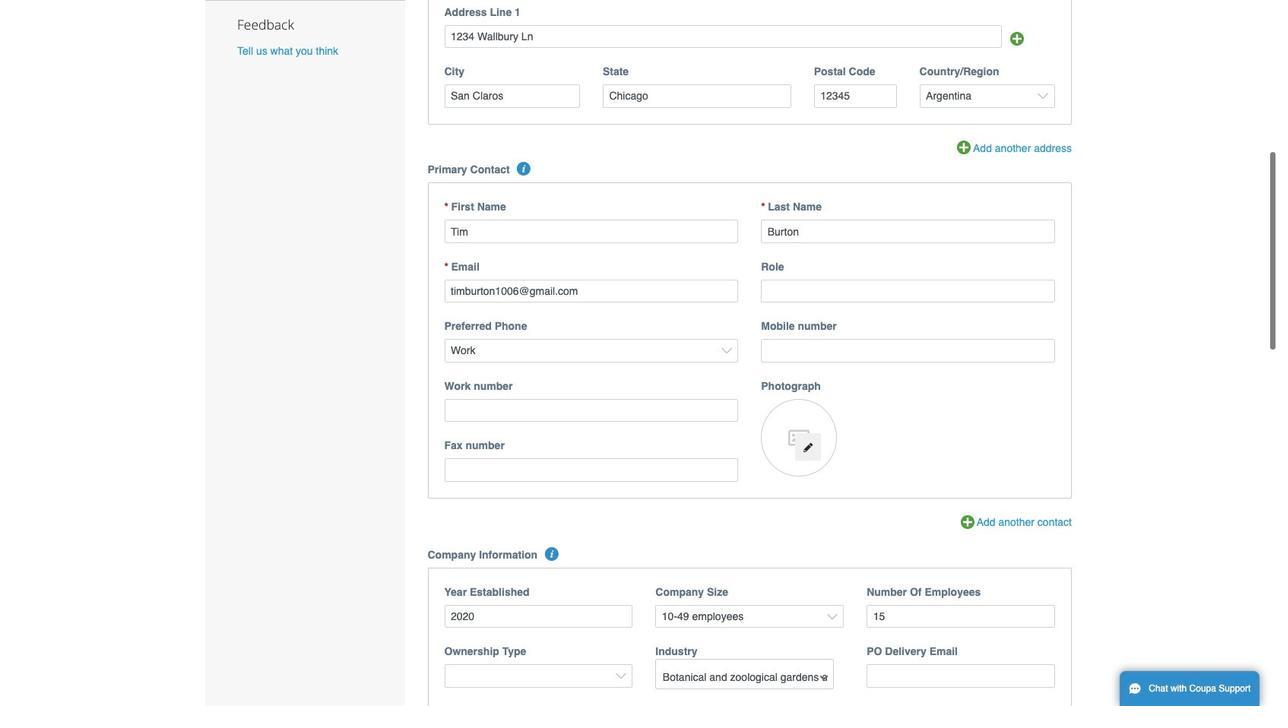 Task type: locate. For each thing, give the bounding box(es) containing it.
photograph image
[[761, 399, 837, 477]]

None text field
[[444, 25, 1002, 48], [603, 84, 791, 108], [444, 459, 739, 482], [444, 25, 1002, 48], [603, 84, 791, 108], [444, 459, 739, 482]]

additional information image
[[545, 547, 559, 561]]

None text field
[[444, 84, 580, 108], [814, 84, 897, 108], [444, 220, 739, 243], [761, 220, 1056, 243], [444, 280, 739, 303], [761, 280, 1056, 303], [761, 340, 1056, 363], [444, 399, 739, 422], [444, 605, 633, 628], [867, 605, 1056, 628], [867, 665, 1056, 688], [444, 84, 580, 108], [814, 84, 897, 108], [444, 220, 739, 243], [761, 220, 1056, 243], [444, 280, 739, 303], [761, 280, 1056, 303], [761, 340, 1056, 363], [444, 399, 739, 422], [444, 605, 633, 628], [867, 605, 1056, 628], [867, 665, 1056, 688]]

change image image
[[803, 442, 814, 453]]



Task type: describe. For each thing, give the bounding box(es) containing it.
additional information image
[[517, 162, 531, 176]]

Select an Option text field
[[657, 666, 833, 689]]

add image
[[1010, 32, 1024, 46]]



Task type: vqa. For each thing, say whether or not it's contained in the screenshot.
'ESG Score' text field
no



